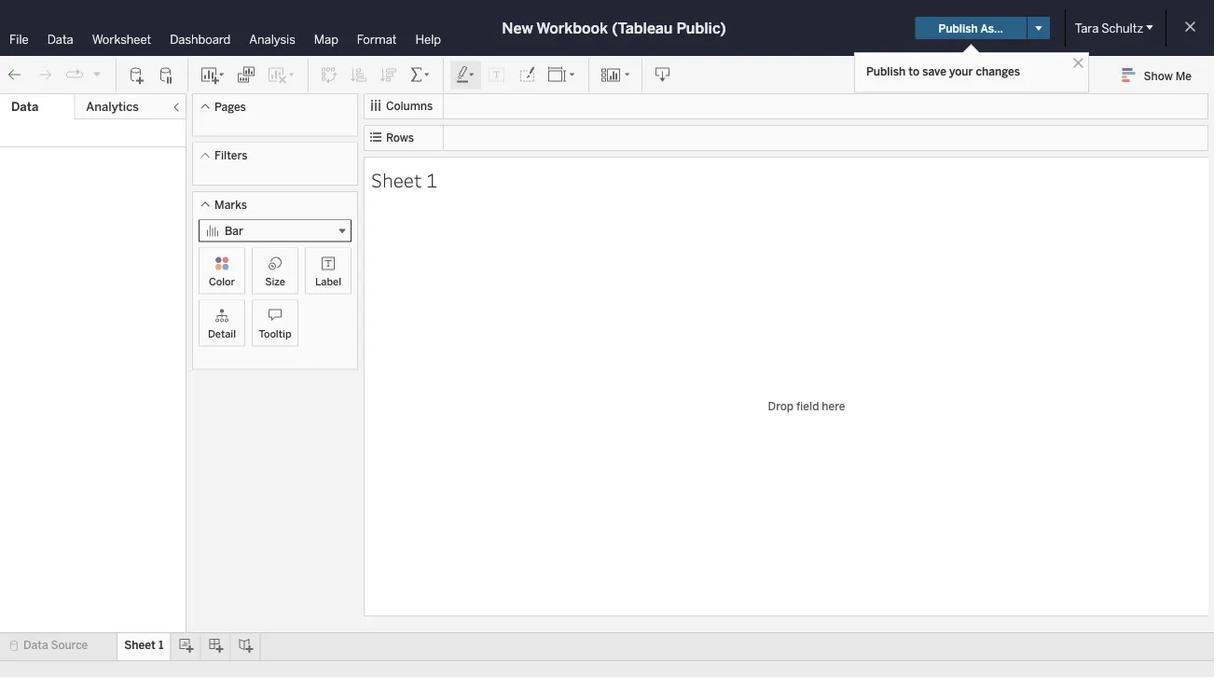 Task type: locate. For each thing, give the bounding box(es) containing it.
swap rows and columns image
[[320, 66, 339, 84]]

rows
[[386, 131, 414, 145]]

0 horizontal spatial publish
[[867, 64, 906, 78]]

data up replay animation image at the top of page
[[47, 32, 73, 47]]

close image
[[1070, 54, 1088, 72]]

show/hide cards image
[[601, 66, 631, 84]]

0 horizontal spatial 1
[[159, 639, 164, 652]]

your
[[950, 64, 974, 78]]

publish left as... at top
[[939, 21, 979, 35]]

replay animation image
[[65, 66, 84, 84]]

pause auto updates image
[[158, 66, 176, 84]]

publish for publish as...
[[939, 21, 979, 35]]

data source
[[23, 639, 88, 652]]

new data source image
[[128, 66, 146, 84]]

size
[[265, 275, 285, 288]]

worksheet
[[92, 32, 151, 47]]

1 horizontal spatial sheet 1
[[371, 167, 438, 192]]

schultz
[[1102, 21, 1144, 35]]

tara
[[1076, 21, 1099, 35]]

1 vertical spatial publish
[[867, 64, 906, 78]]

color
[[209, 275, 235, 288]]

sheet 1 right source
[[124, 639, 164, 652]]

publish left to
[[867, 64, 906, 78]]

new workbook (tableau public)
[[502, 19, 727, 37]]

workbook
[[537, 19, 608, 37]]

show me button
[[1115, 61, 1209, 90]]

tooltip
[[259, 327, 292, 340]]

1 down columns
[[426, 167, 438, 192]]

2 vertical spatial data
[[23, 639, 48, 652]]

columns
[[386, 99, 433, 113]]

sheet
[[371, 167, 422, 192], [124, 639, 156, 652]]

data left source
[[23, 639, 48, 652]]

0 horizontal spatial sheet 1
[[124, 639, 164, 652]]

show labels image
[[488, 66, 507, 84]]

0 vertical spatial publish
[[939, 21, 979, 35]]

1 vertical spatial data
[[11, 99, 38, 114]]

detail
[[208, 327, 236, 340]]

publish as...
[[939, 21, 1004, 35]]

to
[[909, 64, 920, 78]]

data
[[47, 32, 73, 47], [11, 99, 38, 114], [23, 639, 48, 652]]

new worksheet image
[[200, 66, 226, 84]]

changes
[[976, 64, 1021, 78]]

download image
[[654, 66, 673, 84]]

publish inside button
[[939, 21, 979, 35]]

pages
[[215, 100, 246, 113]]

totals image
[[410, 66, 432, 84]]

data down undo image
[[11, 99, 38, 114]]

0 vertical spatial sheet
[[371, 167, 422, 192]]

public)
[[677, 19, 727, 37]]

1
[[426, 167, 438, 192], [159, 639, 164, 652]]

publish as... button
[[916, 17, 1027, 39]]

sheet right source
[[124, 639, 156, 652]]

0 vertical spatial data
[[47, 32, 73, 47]]

label
[[315, 275, 342, 288]]

1 horizontal spatial sheet
[[371, 167, 422, 192]]

1 vertical spatial sheet
[[124, 639, 156, 652]]

sort descending image
[[380, 66, 398, 84]]

sheet 1
[[371, 167, 438, 192], [124, 639, 164, 652]]

help
[[416, 32, 441, 47]]

sheet down rows
[[371, 167, 422, 192]]

tara schultz
[[1076, 21, 1144, 35]]

sheet 1 down rows
[[371, 167, 438, 192]]

here
[[822, 399, 846, 413]]

drop field here
[[768, 399, 846, 413]]

1 right source
[[159, 639, 164, 652]]

drop
[[768, 399, 794, 413]]

filters
[[215, 149, 248, 162]]

marks
[[215, 198, 247, 211]]

1 horizontal spatial publish
[[939, 21, 979, 35]]

1 horizontal spatial 1
[[426, 167, 438, 192]]

publish
[[939, 21, 979, 35], [867, 64, 906, 78]]

field
[[797, 399, 820, 413]]



Task type: vqa. For each thing, say whether or not it's contained in the screenshot.
Publish
yes



Task type: describe. For each thing, give the bounding box(es) containing it.
sort ascending image
[[350, 66, 369, 84]]

(tableau
[[612, 19, 673, 37]]

format workbook image
[[518, 66, 536, 84]]

as...
[[981, 21, 1004, 35]]

format
[[357, 32, 397, 47]]

fit image
[[548, 66, 578, 84]]

1 vertical spatial sheet 1
[[124, 639, 164, 652]]

show
[[1144, 69, 1173, 82]]

clear sheet image
[[267, 66, 297, 84]]

source
[[51, 639, 88, 652]]

file
[[9, 32, 29, 47]]

publish to save your changes
[[867, 64, 1021, 78]]

duplicate image
[[237, 66, 256, 84]]

undo image
[[6, 66, 24, 84]]

publish for publish to save your changes
[[867, 64, 906, 78]]

0 vertical spatial 1
[[426, 167, 438, 192]]

0 horizontal spatial sheet
[[124, 639, 156, 652]]

collapse image
[[171, 102, 182, 113]]

analysis
[[249, 32, 295, 47]]

replay animation image
[[91, 68, 103, 80]]

redo image
[[35, 66, 54, 84]]

analytics
[[86, 99, 139, 114]]

new
[[502, 19, 533, 37]]

0 vertical spatial sheet 1
[[371, 167, 438, 192]]

1 vertical spatial 1
[[159, 639, 164, 652]]

highlight image
[[455, 66, 477, 84]]

show me
[[1144, 69, 1192, 82]]

me
[[1176, 69, 1192, 82]]

save
[[923, 64, 947, 78]]

dashboard
[[170, 32, 231, 47]]

map
[[314, 32, 339, 47]]



